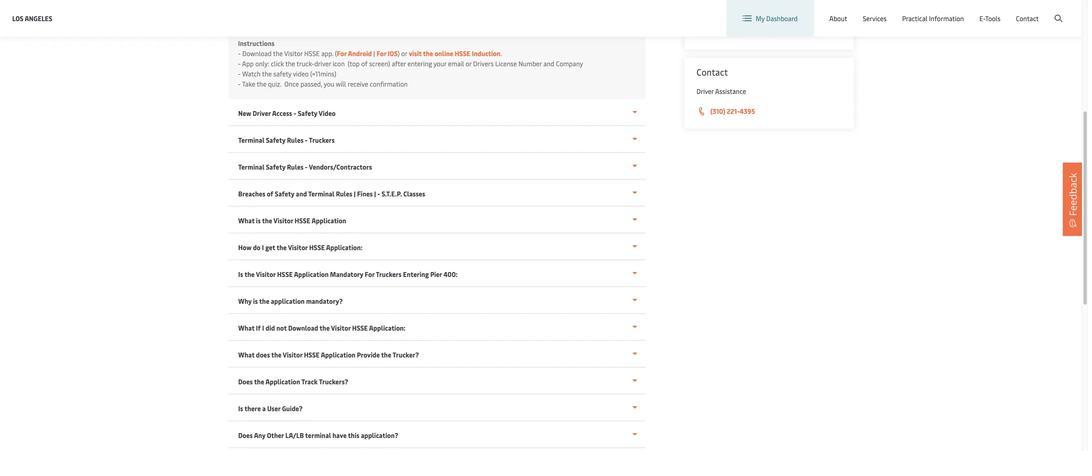 Task type: describe. For each thing, give the bounding box(es) containing it.
driver
[[314, 59, 331, 68]]

terminal safety rules - truckers button
[[228, 126, 645, 153]]

truck-
[[297, 59, 314, 68]]

mandatory?
[[306, 297, 343, 306]]

- inside 'dropdown button'
[[377, 189, 380, 198]]

0 vertical spatial application:
[[326, 243, 362, 252]]

rules for vendors/contractors
[[287, 162, 303, 171]]

download inside the instructions - download the visitor hsse app. ( for android | for ios ) or visit the online hsse induction . - app only: click the truck-driver icon  (top of screen) after entering your email or drivers license number and company - watch the safety video (≈11mins) - take the quiz.  once passed, you will receive confirmation
[[242, 49, 272, 58]]

is the visitor hsse application mandatory for truckers entering pier 400:
[[238, 270, 457, 279]]

driver inside dropdown button
[[252, 109, 271, 118]]

(310) 221-4395 link
[[697, 106, 842, 117]]

does
[[256, 351, 270, 360]]

does any other la/lb terminal have this application?
[[238, 431, 398, 440]]

feedback
[[1066, 173, 1080, 216]]

what is the visitor hsse application button
[[228, 207, 645, 234]]

terminal safety rules - truckers
[[238, 136, 335, 145]]

click
[[271, 59, 284, 68]]

is for why
[[253, 297, 258, 306]]

download inside dropdown button
[[288, 324, 318, 333]]

access
[[272, 109, 292, 118]]

terminal for terminal safety rules - truckers
[[238, 136, 264, 145]]

application?
[[361, 431, 398, 440]]

how do i get the visitor hsse application:
[[238, 243, 362, 252]]

what for what does the visitor hsse application provide the trucker?
[[238, 351, 254, 360]]

video
[[318, 109, 335, 118]]

have
[[332, 431, 346, 440]]

what if i did not download the visitor hsse application: button
[[228, 314, 645, 341]]

not
[[276, 324, 287, 333]]

location
[[874, 7, 899, 16]]

after
[[392, 59, 406, 68]]

switch location button
[[840, 7, 899, 16]]

ios
[[388, 49, 398, 58]]

hsse inside the how do i get the visitor hsse application: dropdown button
[[309, 243, 325, 252]]

my dashboard
[[756, 14, 798, 23]]

guide?
[[282, 404, 302, 413]]

angeles
[[25, 14, 52, 23]]

)
[[398, 49, 400, 58]]

pier
[[430, 270, 442, 279]]

information
[[929, 14, 964, 23]]

get
[[265, 243, 275, 252]]

create
[[1022, 8, 1041, 16]]

los angeles
[[12, 14, 52, 23]]

a
[[262, 404, 266, 413]]

you
[[324, 79, 334, 88]]

video
[[293, 69, 309, 78]]

global menu
[[925, 8, 962, 16]]

221-
[[727, 107, 740, 116]]

how
[[238, 243, 251, 252]]

android
[[348, 49, 372, 58]]

new driver access - safety video
[[238, 109, 335, 118]]

if
[[256, 324, 260, 333]]

application inside dropdown button
[[265, 378, 300, 386]]

2 horizontal spatial for
[[377, 49, 386, 58]]

the down mandatory?
[[319, 324, 330, 333]]

feedback button
[[1063, 163, 1083, 236]]

is there a user guide?
[[238, 404, 302, 413]]

why
[[238, 297, 251, 306]]

the up safety
[[285, 59, 295, 68]]

terminal
[[305, 431, 331, 440]]

visitor up "what does the visitor hsse application provide the trucker?"
[[331, 324, 351, 333]]

0 vertical spatial or
[[401, 49, 407, 58]]

breaches of safety and terminal rules | fines | - s.t.e.p. classes
[[238, 189, 425, 198]]

e-
[[980, 14, 985, 23]]

receive
[[348, 79, 368, 88]]

is for is there a user guide?
[[238, 404, 243, 413]]

visitor inside the instructions - download the visitor hsse app. ( for android | for ios ) or visit the online hsse induction . - app only: click the truck-driver icon  (top of screen) after entering your email or drivers license number and company - watch the safety video (≈11mins) - take the quiz.  once passed, you will receive confirmation
[[284, 49, 303, 58]]

s.t.e.p.
[[381, 189, 402, 198]]

take
[[242, 79, 255, 88]]

entering
[[408, 59, 432, 68]]

why is the application mandatory?
[[238, 297, 343, 306]]

drivers
[[473, 59, 494, 68]]

login / create account
[[1001, 8, 1067, 16]]

1 horizontal spatial contact
[[1016, 14, 1039, 23]]

los angeles link
[[12, 13, 52, 23]]

will
[[336, 79, 346, 88]]

did
[[265, 324, 275, 333]]

switch
[[853, 7, 872, 16]]

what is the visitor hsse application
[[238, 216, 346, 225]]

classes
[[403, 189, 425, 198]]

- down the terminal safety rules - truckers
[[305, 162, 307, 171]]

/
[[1018, 8, 1021, 16]]

other
[[267, 431, 284, 440]]

0 horizontal spatial for
[[337, 49, 347, 58]]

does the application track truckers? button
[[228, 368, 645, 395]]

does any other la/lb terminal have this application? button
[[228, 422, 645, 449]]

screen)
[[369, 59, 390, 68]]

- down instructions
[[238, 49, 241, 58]]

visitor inside "dropdown button"
[[256, 270, 275, 279]]

- left 'take'
[[238, 79, 241, 88]]

the right get
[[276, 243, 287, 252]]

terminal inside 'dropdown button'
[[308, 189, 334, 198]]

i for get
[[262, 243, 264, 252]]

fines
[[357, 189, 373, 198]]

does for does any other la/lb terminal have this application?
[[238, 431, 253, 440]]

how do i get the visitor hsse application: button
[[228, 234, 645, 261]]

what does the visitor hsse application provide the trucker?
[[238, 351, 419, 360]]

hsse inside is the visitor hsse application mandatory for truckers entering pier 400: "dropdown button"
[[277, 270, 293, 279]]

mandatory
[[330, 270, 363, 279]]

the right the does
[[271, 351, 281, 360]]

about button
[[829, 0, 847, 37]]

terminal safety rules - vendors/contractors
[[238, 162, 372, 171]]

new driver access - safety video button
[[228, 99, 645, 126]]

and inside 'dropdown button'
[[296, 189, 307, 198]]

los
[[12, 14, 23, 23]]

safety down the terminal safety rules - truckers
[[266, 162, 285, 171]]

what for what if i did not download the visitor hsse application:
[[238, 324, 254, 333]]

hsse inside the what is the visitor hsse application dropdown button
[[294, 216, 310, 225]]

the right 'take'
[[257, 79, 266, 88]]

(≈11mins)
[[310, 69, 336, 78]]

(310)
[[710, 107, 725, 116]]

application
[[271, 297, 304, 306]]

rules for truckers
[[287, 136, 303, 145]]

login / create account link
[[986, 0, 1067, 24]]

only:
[[255, 59, 269, 68]]



Task type: vqa. For each thing, say whether or not it's contained in the screenshot.
Terminal to the middle
yes



Task type: locate. For each thing, give the bounding box(es) containing it.
0 vertical spatial download
[[242, 49, 272, 58]]

0 horizontal spatial and
[[296, 189, 307, 198]]

is there a user guide? button
[[228, 395, 645, 422]]

does for does the application track truckers?
[[238, 378, 253, 386]]

0 vertical spatial of
[[361, 59, 368, 68]]

download right not
[[288, 324, 318, 333]]

does the application track truckers?
[[238, 378, 348, 386]]

0 horizontal spatial application:
[[326, 243, 362, 252]]

visit
[[409, 49, 422, 58]]

hsse up track
[[304, 351, 319, 360]]

application inside "dropdown button"
[[294, 270, 328, 279]]

i right if
[[262, 324, 264, 333]]

2 what from the top
[[238, 324, 254, 333]]

rules left fines
[[336, 189, 352, 198]]

| right fines
[[374, 189, 376, 198]]

terminal down new
[[238, 136, 264, 145]]

the up why
[[244, 270, 254, 279]]

terminal inside dropdown button
[[238, 136, 264, 145]]

driver up (310)
[[697, 87, 714, 96]]

does inside dropdown button
[[238, 431, 253, 440]]

breaches
[[238, 189, 265, 198]]

driver assistance
[[697, 87, 746, 96]]

(310) 221-4395
[[710, 107, 755, 116]]

2 vertical spatial terminal
[[308, 189, 334, 198]]

| left fines
[[354, 189, 355, 198]]

of inside the breaches of safety and terminal rules | fines | - s.t.e.p. classes 'dropdown button'
[[267, 189, 273, 198]]

- right access
[[293, 109, 296, 118]]

dashboard
[[766, 14, 798, 23]]

what up the "how"
[[238, 216, 254, 225]]

1 horizontal spatial driver
[[697, 87, 714, 96]]

and right number
[[543, 59, 554, 68]]

rules inside dropdown button
[[287, 136, 303, 145]]

is for is the visitor hsse application mandatory for truckers entering pier 400:
[[238, 270, 243, 279]]

i inside 'what if i did not download the visitor hsse application:' dropdown button
[[262, 324, 264, 333]]

hsse inside what does the visitor hsse application provide the trucker? dropdown button
[[304, 351, 319, 360]]

1 horizontal spatial or
[[466, 59, 472, 68]]

hsse up application
[[277, 270, 293, 279]]

the inside dropdown button
[[259, 297, 269, 306]]

or
[[401, 49, 407, 58], [466, 59, 472, 68]]

0 vertical spatial rules
[[287, 136, 303, 145]]

0 vertical spatial terminal
[[238, 136, 264, 145]]

what left if
[[238, 324, 254, 333]]

download
[[242, 49, 272, 58], [288, 324, 318, 333]]

| inside the instructions - download the visitor hsse app. ( for android | for ios ) or visit the online hsse induction . - app only: click the truck-driver icon  (top of screen) after entering your email or drivers license number and company - watch the safety video (≈11mins) - take the quiz.  once passed, you will receive confirmation
[[373, 49, 375, 58]]

- up terminal safety rules - vendors/contractors at left top
[[305, 136, 307, 145]]

or right the )
[[401, 49, 407, 58]]

app
[[242, 59, 254, 68]]

visitor down what is the visitor hsse application
[[288, 243, 308, 252]]

what for what is the visitor hsse application
[[238, 216, 254, 225]]

what left the does
[[238, 351, 254, 360]]

global
[[925, 8, 944, 16]]

is inside dropdown button
[[253, 297, 258, 306]]

company
[[556, 59, 583, 68]]

1 is from the top
[[238, 270, 243, 279]]

does
[[238, 378, 253, 386], [238, 431, 253, 440]]

application down the how do i get the visitor hsse application:
[[294, 270, 328, 279]]

the up get
[[262, 216, 272, 225]]

1 does from the top
[[238, 378, 253, 386]]

1 horizontal spatial application:
[[369, 324, 405, 333]]

of right (top
[[361, 59, 368, 68]]

download down instructions
[[242, 49, 272, 58]]

and
[[543, 59, 554, 68], [296, 189, 307, 198]]

1 vertical spatial download
[[288, 324, 318, 333]]

visitor up does the application track truckers?
[[283, 351, 302, 360]]

and inside the instructions - download the visitor hsse app. ( for android | for ios ) or visit the online hsse induction . - app only: click the truck-driver icon  (top of screen) after entering your email or drivers license number and company - watch the safety video (≈11mins) - take the quiz.  once passed, you will receive confirmation
[[543, 59, 554, 68]]

hsse
[[304, 49, 320, 58], [455, 49, 470, 58], [294, 216, 310, 225], [309, 243, 325, 252], [277, 270, 293, 279], [352, 324, 368, 333], [304, 351, 319, 360]]

safety left video
[[298, 109, 317, 118]]

1 horizontal spatial download
[[288, 324, 318, 333]]

1 vertical spatial what
[[238, 324, 254, 333]]

is down the "how"
[[238, 270, 243, 279]]

do
[[253, 243, 260, 252]]

the up click
[[273, 49, 283, 58]]

1 vertical spatial is
[[238, 404, 243, 413]]

the inside dropdown button
[[254, 378, 264, 386]]

1 horizontal spatial of
[[361, 59, 368, 68]]

safety inside dropdown button
[[266, 136, 285, 145]]

0 horizontal spatial or
[[401, 49, 407, 58]]

induction
[[472, 49, 501, 58]]

driver
[[697, 87, 714, 96], [252, 109, 271, 118]]

0 vertical spatial driver
[[697, 87, 714, 96]]

-
[[238, 49, 241, 58], [238, 59, 241, 68], [238, 69, 241, 78], [238, 79, 241, 88], [293, 109, 296, 118], [305, 136, 307, 145], [305, 162, 307, 171], [377, 189, 380, 198]]

rules down 'new driver access - safety video'
[[287, 136, 303, 145]]

0 horizontal spatial of
[[267, 189, 273, 198]]

1 vertical spatial does
[[238, 431, 253, 440]]

terminal safety rules - vendors/contractors button
[[228, 153, 645, 180]]

| up screen)
[[373, 49, 375, 58]]

and down terminal safety rules - vendors/contractors at left top
[[296, 189, 307, 198]]

hsse inside 'what if i did not download the visitor hsse application:' dropdown button
[[352, 324, 368, 333]]

is for what
[[256, 216, 261, 225]]

practical
[[902, 14, 928, 23]]

track
[[301, 378, 317, 386]]

does up there
[[238, 378, 253, 386]]

0 vertical spatial does
[[238, 378, 253, 386]]

application: up trucker?
[[369, 324, 405, 333]]

about
[[829, 14, 847, 23]]

hsse up truck-
[[304, 49, 320, 58]]

0 vertical spatial i
[[262, 243, 264, 252]]

rules inside dropdown button
[[287, 162, 303, 171]]

2 is from the top
[[238, 404, 243, 413]]

1 vertical spatial i
[[262, 324, 264, 333]]

why is the application mandatory? button
[[228, 288, 645, 314]]

1 vertical spatial application:
[[369, 324, 405, 333]]

confirmation
[[370, 79, 408, 88]]

new
[[238, 109, 251, 118]]

1 horizontal spatial for
[[365, 270, 374, 279]]

- left app
[[238, 59, 241, 68]]

driver right new
[[252, 109, 271, 118]]

1 vertical spatial truckers
[[376, 270, 401, 279]]

1 vertical spatial driver
[[252, 109, 271, 118]]

0 horizontal spatial driver
[[252, 109, 271, 118]]

application up truckers?
[[321, 351, 355, 360]]

.
[[501, 49, 502, 58]]

truckers down video
[[309, 136, 335, 145]]

switch location
[[853, 7, 899, 16]]

what
[[238, 216, 254, 225], [238, 324, 254, 333], [238, 351, 254, 360]]

hsse down what is the visitor hsse application
[[309, 243, 325, 252]]

safety
[[273, 69, 292, 78]]

0 vertical spatial contact
[[1016, 14, 1039, 23]]

menu
[[945, 8, 962, 16]]

0 vertical spatial and
[[543, 59, 554, 68]]

watch
[[242, 69, 261, 78]]

- left watch
[[238, 69, 241, 78]]

1 vertical spatial and
[[296, 189, 307, 198]]

does left any
[[238, 431, 253, 440]]

0 vertical spatial is
[[256, 216, 261, 225]]

the
[[273, 49, 283, 58], [423, 49, 433, 58], [285, 59, 295, 68], [262, 69, 272, 78], [257, 79, 266, 88], [262, 216, 272, 225], [276, 243, 287, 252], [244, 270, 254, 279], [259, 297, 269, 306], [319, 324, 330, 333], [271, 351, 281, 360], [381, 351, 391, 360], [254, 378, 264, 386]]

truckers inside terminal safety rules - truckers dropdown button
[[309, 136, 335, 145]]

is left there
[[238, 404, 243, 413]]

e-tools button
[[980, 0, 1001, 37]]

la/lb
[[285, 431, 304, 440]]

is up do
[[256, 216, 261, 225]]

for right mandatory
[[365, 270, 374, 279]]

rules down the terminal safety rules - truckers
[[287, 162, 303, 171]]

- left the s.t.e.p.
[[377, 189, 380, 198]]

hsse up provide
[[352, 324, 368, 333]]

terminal for terminal safety rules - vendors/contractors
[[238, 162, 264, 171]]

1 vertical spatial is
[[253, 297, 258, 306]]

application: up mandatory
[[326, 243, 362, 252]]

2 vertical spatial what
[[238, 351, 254, 360]]

contact button
[[1016, 0, 1039, 37]]

for inside "dropdown button"
[[365, 270, 374, 279]]

terminal down terminal safety rules - vendors/contractors at left top
[[308, 189, 334, 198]]

for ios link
[[377, 49, 398, 58]]

is inside "dropdown button"
[[238, 270, 243, 279]]

tools
[[985, 14, 1001, 23]]

1 what from the top
[[238, 216, 254, 225]]

i inside the how do i get the visitor hsse application: dropdown button
[[262, 243, 264, 252]]

1 vertical spatial rules
[[287, 162, 303, 171]]

the right visit
[[423, 49, 433, 58]]

passed,
[[301, 79, 322, 88]]

0 vertical spatial is
[[238, 270, 243, 279]]

i for did
[[262, 324, 264, 333]]

user
[[267, 404, 280, 413]]

practical information button
[[902, 0, 964, 37]]

safety
[[298, 109, 317, 118], [266, 136, 285, 145], [266, 162, 285, 171], [275, 189, 294, 198]]

license
[[495, 59, 517, 68]]

2 vertical spatial rules
[[336, 189, 352, 198]]

there
[[244, 404, 261, 413]]

i
[[262, 243, 264, 252], [262, 324, 264, 333]]

3 what from the top
[[238, 351, 254, 360]]

for right the "app."
[[337, 49, 347, 58]]

application down breaches of safety and terminal rules | fines | - s.t.e.p. classes at the left top
[[311, 216, 346, 225]]

vendors/contractors
[[309, 162, 372, 171]]

the inside "dropdown button"
[[244, 270, 254, 279]]

truckers inside is the visitor hsse application mandatory for truckers entering pier 400: "dropdown button"
[[376, 270, 401, 279]]

for
[[337, 49, 347, 58], [377, 49, 386, 58], [365, 270, 374, 279]]

for up screen)
[[377, 49, 386, 58]]

the down 'only:'
[[262, 69, 272, 78]]

0 horizontal spatial download
[[242, 49, 272, 58]]

0 horizontal spatial contact
[[697, 66, 728, 78]]

terminal up breaches
[[238, 162, 264, 171]]

visit the online hsse induction link
[[409, 49, 501, 58]]

0 vertical spatial truckers
[[309, 136, 335, 145]]

truckers
[[309, 136, 335, 145], [376, 270, 401, 279]]

what does the visitor hsse application provide the trucker? button
[[228, 341, 645, 368]]

application left track
[[265, 378, 300, 386]]

visitor up truck-
[[284, 49, 303, 58]]

terminal inside dropdown button
[[238, 162, 264, 171]]

e-tools
[[980, 14, 1001, 23]]

the right provide
[[381, 351, 391, 360]]

of inside the instructions - download the visitor hsse app. ( for android | for ios ) or visit the online hsse induction . - app only: click the truck-driver icon  (top of screen) after entering your email or drivers license number and company - watch the safety video (≈11mins) - take the quiz.  once passed, you will receive confirmation
[[361, 59, 368, 68]]

rules
[[287, 136, 303, 145], [287, 162, 303, 171], [336, 189, 352, 198]]

of right breaches
[[267, 189, 273, 198]]

visitor up get
[[273, 216, 293, 225]]

1 horizontal spatial and
[[543, 59, 554, 68]]

once
[[284, 79, 299, 88]]

hsse up the how do i get the visitor hsse application:
[[294, 216, 310, 225]]

1 vertical spatial of
[[267, 189, 273, 198]]

safety down access
[[266, 136, 285, 145]]

1 vertical spatial contact
[[697, 66, 728, 78]]

0 horizontal spatial truckers
[[309, 136, 335, 145]]

rules inside 'dropdown button'
[[336, 189, 352, 198]]

this
[[348, 431, 359, 440]]

truckers?
[[319, 378, 348, 386]]

app.
[[321, 49, 333, 58]]

2 does from the top
[[238, 431, 253, 440]]

your
[[434, 59, 446, 68]]

is inside dropdown button
[[238, 404, 243, 413]]

truckers left entering
[[376, 270, 401, 279]]

any
[[254, 431, 265, 440]]

1 vertical spatial terminal
[[238, 162, 264, 171]]

of
[[361, 59, 368, 68], [267, 189, 273, 198]]

visitor down get
[[256, 270, 275, 279]]

the right why
[[259, 297, 269, 306]]

is right why
[[253, 297, 258, 306]]

or right email
[[466, 59, 472, 68]]

entering
[[403, 270, 429, 279]]

1 vertical spatial or
[[466, 59, 472, 68]]

the down the does
[[254, 378, 264, 386]]

is inside dropdown button
[[256, 216, 261, 225]]

does inside dropdown button
[[238, 378, 253, 386]]

assistance
[[715, 87, 746, 96]]

- inside dropdown button
[[305, 136, 307, 145]]

login
[[1001, 8, 1017, 16]]

is the visitor hsse application mandatory for truckers entering pier 400: button
[[228, 261, 645, 288]]

1 horizontal spatial truckers
[[376, 270, 401, 279]]

breaches of safety and terminal rules | fines | - s.t.e.p. classes button
[[228, 180, 645, 207]]

email
[[448, 59, 464, 68]]

i right do
[[262, 243, 264, 252]]

hsse up email
[[455, 49, 470, 58]]

number
[[519, 59, 542, 68]]

safety inside 'dropdown button'
[[275, 189, 294, 198]]

0 vertical spatial what
[[238, 216, 254, 225]]

safety up what is the visitor hsse application
[[275, 189, 294, 198]]

services button
[[863, 0, 887, 37]]



